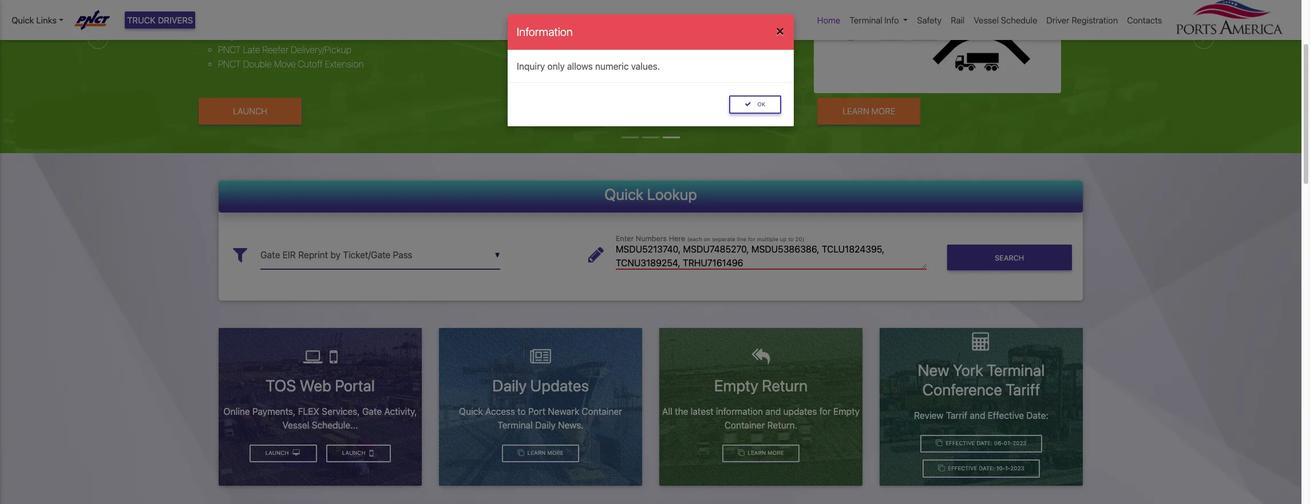 Task type: vqa. For each thing, say whether or not it's contained in the screenshot.
"6"
no



Task type: locate. For each thing, give the bounding box(es) containing it.
vessel down flex
[[282, 420, 309, 431]]

terminal
[[987, 361, 1045, 380], [498, 420, 533, 431]]

to right 'up'
[[788, 236, 794, 243]]

values.
[[631, 61, 660, 72]]

1 horizontal spatial daily
[[535, 420, 556, 431]]

0 vertical spatial to
[[385, 2, 393, 12]]

vessel schedule
[[974, 15, 1037, 25]]

empty
[[714, 377, 758, 396], [833, 407, 860, 417]]

0 vertical spatial vessel
[[974, 15, 999, 25]]

payments,
[[252, 407, 296, 417]]

allows
[[342, 2, 366, 12], [567, 61, 593, 72]]

to inside quick access to port newark container terminal daily news.
[[518, 407, 526, 417]]

and up return.
[[766, 407, 781, 417]]

quick left links on the left top
[[11, 15, 34, 25]]

None text field
[[260, 242, 500, 270]]

0 vertical spatial container
[[582, 407, 622, 417]]

1 horizontal spatial empty
[[833, 407, 860, 417]]

extension
[[325, 59, 364, 69]]

reefer
[[262, 45, 289, 55]]

0 vertical spatial clone image
[[936, 441, 942, 447]]

3 pnct from the top
[[218, 59, 241, 69]]

0 vertical spatial clone image
[[518, 451, 524, 457]]

move
[[274, 59, 296, 69]]

to left "port"
[[518, 407, 526, 417]]

1 vertical spatial the
[[675, 407, 688, 417]]

0 vertical spatial quick
[[11, 15, 34, 25]]

2 horizontal spatial quick
[[604, 185, 644, 204]]

quick left access
[[459, 407, 483, 417]]

vessel right rail
[[974, 15, 999, 25]]

0 horizontal spatial container
[[582, 407, 622, 417]]

0 horizontal spatial to
[[385, 2, 393, 12]]

0 horizontal spatial the
[[408, 2, 421, 12]]

1 horizontal spatial allows
[[567, 61, 593, 72]]

to for 20)
[[788, 236, 794, 243]]

driver registration link
[[1042, 9, 1123, 31]]

and right tarrif
[[970, 411, 985, 421]]

pnct down coming
[[218, 45, 241, 55]]

1 horizontal spatial and
[[970, 411, 985, 421]]

the
[[408, 2, 421, 12], [675, 407, 688, 417]]

york
[[953, 361, 983, 380]]

activity,
[[384, 407, 417, 417]]

0 horizontal spatial and
[[766, 407, 781, 417]]

updates
[[530, 377, 589, 396]]

1 horizontal spatial container
[[725, 420, 765, 431]]

ok button
[[729, 96, 781, 114]]

and
[[766, 407, 781, 417], [970, 411, 985, 421]]

container up news.
[[582, 407, 622, 417]]

terminal up the tariff
[[987, 361, 1045, 380]]

1 vertical spatial clone image
[[938, 466, 945, 472]]

empty right updates
[[833, 407, 860, 417]]

1 horizontal spatial terminal
[[987, 361, 1045, 380]]

quick
[[11, 15, 34, 25], [604, 185, 644, 204], [459, 407, 483, 417]]

daily up access
[[492, 377, 527, 396]]

0 horizontal spatial daily
[[492, 377, 527, 396]]

container down information
[[725, 420, 765, 431]]

0 horizontal spatial clone image
[[738, 451, 745, 457]]

quick links
[[11, 15, 57, 25]]

1 vertical spatial allows
[[567, 61, 593, 72]]

vessel schedule link
[[969, 9, 1042, 31]]

0 horizontal spatial empty
[[714, 377, 758, 396]]

information
[[716, 407, 763, 417]]

terminal down access
[[498, 420, 533, 431]]

to left be
[[385, 2, 393, 12]]

clone image down quick access to port newark container terminal daily news.
[[518, 451, 524, 457]]

tarrif
[[946, 411, 968, 421]]

review
[[914, 411, 944, 421]]

coming
[[203, 30, 234, 41]]

empty inside the all the latest information and updates for empty container return.
[[833, 407, 860, 417]]

(each on separate line for multiple up to 20) text field
[[616, 242, 927, 270]]

1 vertical spatial empty
[[833, 407, 860, 417]]

quick links link
[[11, 14, 63, 27]]

1 vertical spatial terminal
[[498, 420, 533, 431]]

updates
[[783, 407, 817, 417]]

allows left you
[[342, 2, 366, 12]]

inquiry
[[517, 61, 545, 72]]

vessel
[[974, 15, 999, 25], [282, 420, 309, 431]]

2 vertical spatial quick
[[459, 407, 483, 417]]

empty return
[[714, 377, 808, 396]]

to
[[385, 2, 393, 12], [788, 236, 794, 243], [518, 407, 526, 417]]

20)
[[795, 236, 804, 243]]

pnct priority early bird service allows you to be the first set of trucks serviced
[[218, 2, 526, 12]]

daily down "port"
[[535, 420, 556, 431]]

container
[[582, 407, 622, 417], [725, 420, 765, 431]]

1 pnct from the top
[[218, 2, 241, 12]]

quick left lookup
[[604, 185, 644, 204]]

clone image
[[936, 441, 942, 447], [738, 451, 745, 457]]

mobile image
[[369, 449, 373, 458]]

1 horizontal spatial clone image
[[936, 441, 942, 447]]

1 vertical spatial vessel
[[282, 420, 309, 431]]

clone image down the all the latest information and updates for empty container return.
[[738, 451, 745, 457]]

1 vertical spatial clone image
[[738, 451, 745, 457]]

0 horizontal spatial clone image
[[518, 451, 524, 457]]

quick inside quick access to port newark container terminal daily news.
[[459, 407, 483, 417]]

driver registration
[[1047, 15, 1118, 25]]

clone image for new york terminal conference tariff
[[936, 441, 942, 447]]

review tarrif and effective date:
[[914, 411, 1049, 421]]

the inside the all the latest information and updates for empty container return.
[[675, 407, 688, 417]]

1 vertical spatial container
[[725, 420, 765, 431]]

0 horizontal spatial allows
[[342, 2, 366, 12]]

1 vertical spatial pnct
[[218, 45, 241, 55]]

flexible service image
[[0, 0, 1302, 217]]

1 horizontal spatial to
[[518, 407, 526, 417]]

up
[[780, 236, 787, 243]]

for right line
[[748, 236, 756, 243]]

allows right the only on the top of page
[[567, 61, 593, 72]]

0 vertical spatial terminal
[[987, 361, 1045, 380]]

the right all
[[675, 407, 688, 417]]

rail
[[951, 15, 965, 25]]

1 vertical spatial to
[[788, 236, 794, 243]]

quick for quick lookup
[[604, 185, 644, 204]]

0 horizontal spatial terminal
[[498, 420, 533, 431]]

empty up information
[[714, 377, 758, 396]]

× button
[[767, 14, 794, 46]]

for right updates
[[819, 407, 831, 417]]

0 horizontal spatial quick
[[11, 15, 34, 25]]

gate
[[362, 407, 382, 417]]

1 vertical spatial daily
[[535, 420, 556, 431]]

1 horizontal spatial for
[[819, 407, 831, 417]]

for
[[748, 236, 756, 243], [819, 407, 831, 417]]

clone image down review
[[938, 466, 945, 472]]

0 vertical spatial pnct
[[218, 2, 241, 12]]

× document
[[508, 14, 794, 126]]

0 vertical spatial allows
[[342, 2, 366, 12]]

return.
[[767, 420, 797, 431]]

1 vertical spatial quick
[[604, 185, 644, 204]]

2 vertical spatial pnct
[[218, 59, 241, 69]]

on
[[704, 236, 711, 243]]

pnct left priority
[[218, 2, 241, 12]]

the right be
[[408, 2, 421, 12]]

0 vertical spatial daily
[[492, 377, 527, 396]]

clone image
[[518, 451, 524, 457], [938, 466, 945, 472]]

1 horizontal spatial vessel
[[974, 15, 999, 25]]

1 horizontal spatial the
[[675, 407, 688, 417]]

2 horizontal spatial to
[[788, 236, 794, 243]]

pnct left double
[[218, 59, 241, 69]]

clone image down review
[[936, 441, 942, 447]]

all the latest information and updates for empty container return.
[[662, 407, 860, 431]]

pnct
[[218, 2, 241, 12], [218, 45, 241, 55], [218, 59, 241, 69]]

2 vertical spatial to
[[518, 407, 526, 417]]

1 horizontal spatial quick
[[459, 407, 483, 417]]

0 vertical spatial for
[[748, 236, 756, 243]]

clone image for empty return
[[738, 451, 745, 457]]

quick for quick access to port newark container terminal daily news.
[[459, 407, 483, 417]]

0 horizontal spatial vessel
[[282, 420, 309, 431]]

news.
[[558, 420, 584, 431]]

web
[[300, 377, 331, 396]]

1 vertical spatial for
[[819, 407, 831, 417]]



Task type: describe. For each thing, give the bounding box(es) containing it.
portal
[[335, 377, 375, 396]]

first
[[423, 2, 438, 12]]

2 pnct from the top
[[218, 45, 241, 55]]

vessel inside online payments, flex services, gate activity, vessel schedule...
[[282, 420, 309, 431]]

ok
[[756, 101, 766, 107]]

services,
[[322, 407, 360, 417]]

0 vertical spatial the
[[408, 2, 421, 12]]

online payments, flex services, gate activity, vessel schedule...
[[224, 407, 417, 431]]

numeric
[[595, 61, 629, 72]]

0 horizontal spatial for
[[748, 236, 756, 243]]

of
[[454, 2, 462, 12]]

(each on separate line for multiple up to 20)
[[687, 236, 804, 243]]

desktop image
[[293, 451, 300, 457]]

latest
[[691, 407, 714, 417]]

new york terminal conference tariff
[[918, 361, 1045, 399]]

rail link
[[946, 9, 969, 31]]

be
[[395, 2, 406, 12]]

early
[[272, 2, 291, 12]]

(each
[[687, 236, 702, 243]]

cutoff
[[298, 59, 323, 69]]

quick lookup
[[604, 185, 697, 204]]

flex
[[298, 407, 319, 417]]

online
[[224, 407, 250, 417]]

for inside the all the latest information and updates for empty container return.
[[819, 407, 831, 417]]

and inside the all the latest information and updates for empty container return.
[[766, 407, 781, 417]]

schedule
[[1001, 15, 1037, 25]]

contacts
[[1127, 15, 1162, 25]]

conference
[[922, 381, 1002, 399]]

tos web portal
[[266, 377, 375, 396]]

home
[[817, 15, 840, 25]]

1 horizontal spatial clone image
[[938, 466, 945, 472]]

lookup
[[647, 185, 697, 204]]

terminal inside quick access to port newark container terminal daily news.
[[498, 420, 533, 431]]

container inside the all the latest information and updates for empty container return.
[[725, 420, 765, 431]]

angle right image
[[195, 31, 199, 40]]

delivery/pickup
[[291, 45, 351, 55]]

tariff
[[1006, 381, 1040, 399]]

set
[[440, 2, 452, 12]]

driver
[[1047, 15, 1070, 25]]

daily updates
[[492, 377, 589, 396]]

soon:
[[236, 30, 260, 41]]

container inside quick access to port newark container terminal daily news.
[[582, 407, 622, 417]]

date:
[[1027, 411, 1049, 421]]

safety link
[[913, 9, 946, 31]]

late
[[243, 45, 260, 55]]

safety
[[917, 15, 942, 25]]

registration
[[1072, 15, 1118, 25]]

line
[[737, 236, 746, 243]]

coming soon: pnct late reefer delivery/pickup pnct double move cutoff extension
[[203, 30, 364, 69]]

home link
[[813, 9, 845, 31]]

quick for quick links
[[11, 15, 34, 25]]

links
[[36, 15, 57, 25]]

bird
[[294, 2, 309, 12]]

allows inside × document
[[567, 61, 593, 72]]

only
[[548, 61, 565, 72]]

terminal inside new york terminal conference tariff
[[987, 361, 1045, 380]]

×
[[776, 22, 785, 38]]

multiple
[[757, 236, 778, 243]]

double
[[243, 59, 272, 69]]

inquiry only allows numeric values.
[[517, 61, 660, 72]]

0 vertical spatial empty
[[714, 377, 758, 396]]

trucks
[[465, 2, 489, 12]]

tos
[[266, 377, 296, 396]]

service
[[311, 2, 340, 12]]

new
[[918, 361, 949, 380]]

check image
[[745, 101, 751, 107]]

priority
[[243, 2, 270, 12]]

information
[[517, 25, 573, 38]]

you
[[369, 2, 383, 12]]

return
[[762, 377, 808, 396]]

effective
[[988, 411, 1024, 421]]

access
[[485, 407, 515, 417]]

quick access to port newark container terminal daily news.
[[459, 407, 622, 431]]

serviced
[[491, 2, 526, 12]]

newark
[[548, 407, 579, 417]]

separate
[[712, 236, 735, 243]]

port
[[528, 407, 546, 417]]

schedule...
[[312, 420, 358, 431]]

daily inside quick access to port newark container terminal daily news.
[[535, 420, 556, 431]]

contacts link
[[1123, 9, 1167, 31]]

to for be
[[385, 2, 393, 12]]

all
[[662, 407, 673, 417]]

▼
[[495, 251, 500, 260]]



